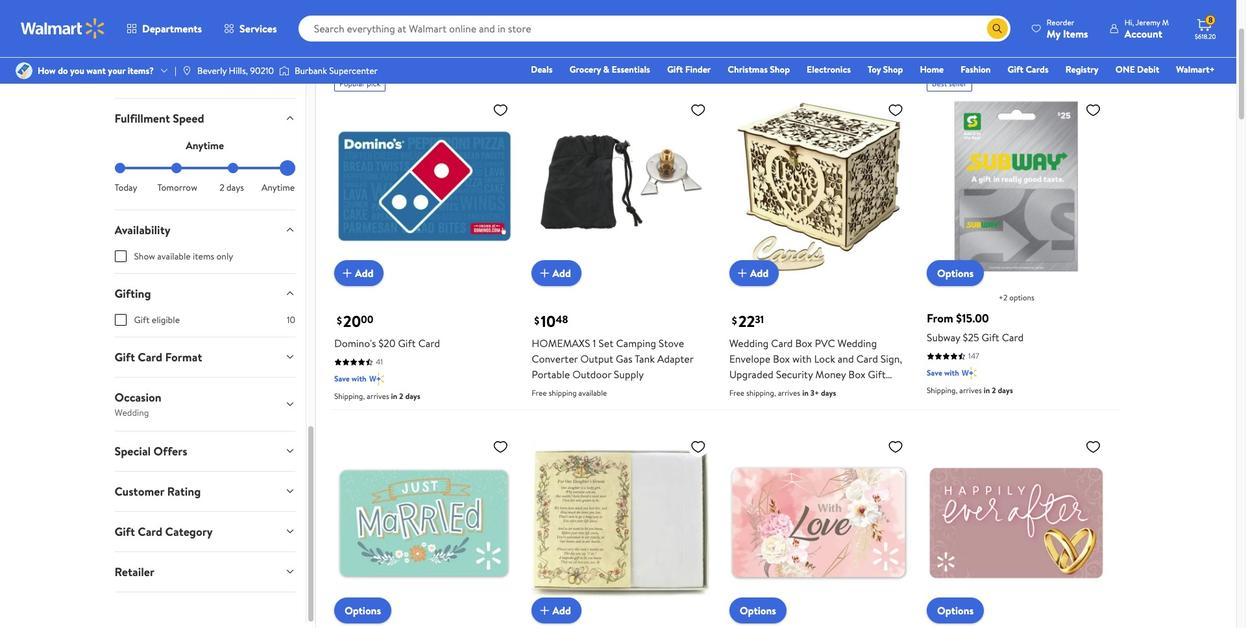 Task type: locate. For each thing, give the bounding box(es) containing it.
shipping, for domino's $20 gift card
[[334, 391, 365, 402]]

1 horizontal spatial available
[[578, 388, 607, 399]]

1 horizontal spatial  image
[[279, 64, 289, 77]]

shop for toy shop
[[883, 63, 903, 76]]

anytime down speed
[[186, 138, 224, 152]]

add to favorites list, just married aqua walmart gift card image
[[493, 439, 508, 455]]

card left category
[[138, 524, 162, 540]]

gift for gift finder
[[667, 63, 683, 76]]

 image
[[279, 64, 289, 77], [182, 66, 192, 76]]

1 horizontal spatial &
[[603, 63, 609, 76]]

& right gifts
[[438, 32, 447, 49]]

add button
[[334, 261, 384, 287], [532, 261, 581, 287], [729, 261, 779, 287], [532, 598, 581, 624]]

$ left 48
[[534, 313, 539, 328]]

add to cart image up the 20
[[339, 266, 355, 281]]

card down +2 options
[[1002, 331, 1024, 345]]

gift card category
[[115, 524, 213, 540]]

2 shop from the left
[[883, 63, 903, 76]]

deals link
[[525, 62, 558, 77]]

anytime down anytime option
[[262, 181, 295, 194]]

gift card category button
[[104, 512, 306, 551]]

with left walmart plus image
[[352, 373, 366, 385]]

finder
[[685, 63, 711, 76]]

0 vertical spatial show
[[115, 70, 136, 83]]

from the bride's parents to the groom poetry wedding handkerchief image
[[532, 434, 711, 613]]

cards
[[357, 32, 390, 49], [1026, 63, 1049, 76]]

shipping, down subway
[[927, 385, 958, 396]]

card left format
[[138, 349, 162, 365]]

1 vertical spatial registry
[[1065, 63, 1099, 76]]

free down the portable
[[532, 388, 547, 399]]

customer rating button
[[104, 472, 306, 511]]

1 vertical spatial show
[[134, 250, 155, 263]]

gift eligible
[[134, 313, 180, 326]]

card right $20
[[418, 336, 440, 351]]

gift right $25
[[982, 331, 999, 345]]

1 horizontal spatial save
[[927, 368, 942, 379]]

gift finder
[[667, 63, 711, 76]]

jeremy
[[1136, 17, 1160, 28]]

1 horizontal spatial 2
[[399, 391, 403, 402]]

gift up the price at the top left
[[332, 32, 354, 49]]

1 vertical spatial cards
[[1026, 63, 1049, 76]]

 image for burbank supercenter
[[279, 64, 289, 77]]

show inside 'button'
[[115, 70, 136, 83]]

gifting
[[115, 285, 151, 302]]

0 horizontal spatial arrives
[[367, 391, 389, 402]]

1 vertical spatial available
[[578, 388, 607, 399]]

occasion wedding
[[115, 389, 161, 419]]

available down outdoor
[[578, 388, 607, 399]]

save with left walmart plus image
[[334, 373, 366, 385]]

gift right $20
[[398, 336, 416, 351]]

Anytime radio
[[285, 163, 295, 173]]

add to cart image up $ 10 48
[[537, 266, 552, 281]]

None radio
[[228, 163, 238, 173]]

$618.20
[[1195, 32, 1216, 41]]

arrives down walmart plus image
[[367, 391, 389, 402]]

2 horizontal spatial add to cart image
[[734, 266, 750, 281]]

available inside homemaxs 1 set camping stove converter output gas tank adapter portable outdoor supply free shipping available
[[578, 388, 607, 399]]

$ left 22
[[732, 313, 737, 328]]

add to cart image up 22
[[734, 266, 750, 281]]

shipping, arrives in 2 days for subway $25 gift card
[[927, 385, 1013, 396]]

customer
[[115, 483, 164, 500]]

wedding
[[729, 336, 769, 351], [838, 336, 877, 351], [789, 383, 828, 397], [115, 406, 149, 419]]

(41)
[[500, 34, 516, 49]]

with left walmart plus icon
[[944, 368, 959, 379]]

fulfillment speed
[[115, 110, 204, 126]]

0 horizontal spatial  image
[[182, 66, 192, 76]]

2 $ from the left
[[534, 313, 539, 328]]

shop right toy
[[883, 63, 903, 76]]

$ for 10
[[534, 313, 539, 328]]

homemaxs 1 set camping stove converter output gas tank adapter portable outdoor supply image
[[532, 97, 711, 276]]

price
[[332, 59, 355, 73]]

1 $ from the left
[[337, 313, 342, 328]]

shipping, arrives in 2 days down walmart plus image
[[334, 391, 420, 402]]

cards down my at top
[[1026, 63, 1049, 76]]

0 horizontal spatial 10
[[287, 313, 295, 326]]

& right 'grocery'
[[603, 63, 609, 76]]

popular pick
[[339, 78, 380, 89]]

essentials
[[612, 63, 650, 76]]

save with for subway $25 gift card
[[927, 368, 959, 379]]

shop right christmas at the right top
[[770, 63, 790, 76]]

add for 10
[[552, 266, 571, 281]]

walmart image
[[21, 18, 105, 39]]

$ inside $ 10 48
[[534, 313, 539, 328]]

Search search field
[[298, 16, 1010, 42]]

output
[[580, 352, 613, 366]]

registry
[[450, 32, 497, 49], [1065, 63, 1099, 76]]

31
[[755, 313, 764, 327]]

special offers button
[[104, 431, 306, 471]]

0 horizontal spatial free
[[532, 388, 547, 399]]

$
[[337, 313, 342, 328], [534, 313, 539, 328], [732, 313, 737, 328]]

with for subway $25 gift card
[[944, 368, 959, 379]]

options link
[[927, 261, 984, 287], [334, 598, 391, 624], [729, 598, 786, 624], [927, 598, 984, 624]]

in
[[393, 32, 404, 49], [984, 385, 990, 396], [802, 388, 809, 399], [391, 391, 397, 402]]

arrives down walmart plus icon
[[959, 385, 982, 396]]

pvc
[[815, 336, 835, 351]]

walmart plus image
[[369, 373, 384, 386]]

1 add to cart image from the left
[[339, 266, 355, 281]]

add to favorites list, happily ever after walmart gift card image
[[1085, 439, 1101, 455]]

1 horizontal spatial anytime
[[262, 181, 295, 194]]

gifting tab
[[104, 274, 306, 313]]

$ for 20
[[337, 313, 342, 328]]

10 left the 20
[[287, 313, 295, 326]]

show left less
[[115, 70, 136, 83]]

2 horizontal spatial arrives
[[959, 385, 982, 396]]

show for show available items only
[[134, 250, 155, 263]]

adapter
[[657, 352, 693, 366]]

elegant flowers with love walmart gift card image
[[729, 434, 909, 613]]

m
[[1162, 17, 1169, 28]]

0 vertical spatial available
[[157, 250, 191, 263]]

1 horizontal spatial shipping,
[[927, 385, 958, 396]]

$ 22 31
[[732, 311, 764, 333]]

1 horizontal spatial save with
[[927, 368, 959, 379]]

do
[[58, 64, 68, 77]]

save with left walmart plus icon
[[927, 368, 959, 379]]

gift for gift cards
[[1008, 63, 1023, 76]]

1 horizontal spatial shop
[[883, 63, 903, 76]]

41
[[376, 357, 383, 368]]

days
[[227, 181, 244, 194], [998, 385, 1013, 396], [821, 388, 836, 399], [405, 391, 420, 402]]

occasion
[[115, 389, 161, 405]]

$ left the 20
[[337, 313, 342, 328]]

save
[[927, 368, 942, 379], [334, 373, 350, 385]]

search icon image
[[992, 23, 1003, 34]]

$ inside $ 20 00
[[337, 313, 342, 328]]

with for domino's $20 gift card
[[352, 373, 366, 385]]

add button for 22
[[729, 261, 779, 287]]

gift up the occasion
[[115, 349, 135, 365]]

$ 20 00
[[337, 311, 373, 333]]

cards for gift cards in gifts & registry (41)
[[357, 32, 390, 49]]

happily ever after walmart gift card image
[[927, 434, 1106, 613]]

shipping, arrives in 2 days
[[927, 385, 1013, 396], [334, 391, 420, 402]]

1 horizontal spatial shipping, arrives in 2 days
[[927, 385, 1013, 396]]

shower
[[794, 399, 827, 413]]

show for show less
[[115, 70, 136, 83]]

gift right fashion
[[1008, 63, 1023, 76]]

+2
[[999, 292, 1007, 303]]

with inside wedding card box pvc wedding envelope box with lock and card sign, upgraded security money box gift card box for wedding reception birthday baby shower graduation party supplies
[[792, 352, 812, 366]]

special
[[115, 443, 151, 459]]

want
[[86, 64, 106, 77]]

gifts
[[407, 32, 435, 49]]

1 horizontal spatial add to cart image
[[537, 266, 552, 281]]

available left the items at the left top of page
[[157, 250, 191, 263]]

less
[[138, 70, 154, 83]]

arrives for domino's $20 gift card
[[367, 391, 389, 402]]

3+
[[810, 388, 819, 399]]

$ inside "$ 22 31"
[[732, 313, 737, 328]]

box left for
[[754, 383, 771, 397]]

 image
[[16, 62, 32, 79]]

add for 22
[[750, 266, 769, 281]]

gift left 'finder'
[[667, 63, 683, 76]]

0 horizontal spatial save with
[[334, 373, 366, 385]]

hi,
[[1125, 17, 1134, 28]]

3 $ from the left
[[732, 313, 737, 328]]

2 horizontal spatial with
[[944, 368, 959, 379]]

add button for 10
[[532, 261, 581, 287]]

add for 20
[[355, 266, 373, 281]]

toy shop
[[868, 63, 903, 76]]

wedding up envelope on the right bottom of the page
[[729, 336, 769, 351]]

add to cart image
[[339, 266, 355, 281], [537, 266, 552, 281], [734, 266, 750, 281]]

availability button
[[104, 210, 306, 250]]

save left walmart plus image
[[334, 373, 350, 385]]

gift inside tab
[[115, 349, 135, 365]]

1 shop from the left
[[770, 63, 790, 76]]

0 horizontal spatial shop
[[770, 63, 790, 76]]

card up security on the right bottom of the page
[[771, 336, 793, 351]]

$20
[[379, 336, 395, 351]]

retailer button
[[104, 552, 306, 592]]

party
[[882, 399, 906, 413]]

gift card format
[[115, 349, 202, 365]]

registry down items
[[1065, 63, 1099, 76]]

gift for gift eligible
[[134, 313, 150, 326]]

options for "elegant flowers with love walmart gift card" image
[[740, 603, 776, 618]]

2 for domino's $20 gift card
[[399, 391, 403, 402]]

1 horizontal spatial $
[[534, 313, 539, 328]]

options for just married aqua walmart gift card image
[[345, 603, 381, 618]]

0 horizontal spatial shipping, arrives in 2 days
[[334, 391, 420, 402]]

0 horizontal spatial with
[[352, 373, 366, 385]]

sort and filter section element
[[99, 0, 1137, 16]]

best seller
[[932, 78, 967, 89]]

save for domino's $20 gift card
[[334, 373, 350, 385]]

0 horizontal spatial $
[[337, 313, 342, 328]]

christmas shop
[[728, 63, 790, 76]]

free down upgraded
[[729, 388, 744, 399]]

home link
[[914, 62, 950, 77]]

domino's $20 gift card
[[334, 336, 440, 351]]

add to favorites list, homemaxs 1 set camping stove converter output gas tank adapter portable outdoor supply image
[[690, 102, 706, 118]]

save left walmart plus icon
[[927, 368, 942, 379]]

1 horizontal spatial free
[[729, 388, 744, 399]]

online
[[432, 59, 459, 73]]

2 free from the left
[[729, 388, 744, 399]]

None checkbox
[[115, 314, 126, 326]]

fulfillment speed button
[[104, 98, 306, 138]]

wedding down the occasion
[[115, 406, 149, 419]]

days inside "how fast do you want your order?" option group
[[227, 181, 244, 194]]

gift for gift card category
[[115, 524, 135, 540]]

arrives for subway $25 gift card
[[959, 385, 982, 396]]

1 free from the left
[[532, 388, 547, 399]]

show right show available items only option
[[134, 250, 155, 263]]

registry up legal information image
[[450, 32, 497, 49]]

2 add to cart image from the left
[[537, 266, 552, 281]]

0 vertical spatial registry
[[450, 32, 497, 49]]

$ for 22
[[732, 313, 737, 328]]

gift cards
[[1008, 63, 1049, 76]]

arrives down security on the right bottom of the page
[[778, 388, 800, 399]]

subway
[[927, 331, 960, 345]]

3 add to cart image from the left
[[734, 266, 750, 281]]

reception
[[830, 383, 876, 397]]

gift up retailer
[[115, 524, 135, 540]]

1 horizontal spatial with
[[792, 352, 812, 366]]

card inside from $15.00 subway $25 gift card
[[1002, 331, 1024, 345]]

0 vertical spatial &
[[438, 32, 447, 49]]

0 horizontal spatial shipping,
[[334, 391, 365, 402]]

0 horizontal spatial cards
[[357, 32, 390, 49]]

shipping, down the domino's in the bottom of the page
[[334, 391, 365, 402]]

1 horizontal spatial 10
[[541, 311, 556, 333]]

add to cart image
[[537, 603, 552, 618]]

shipping, arrives in 2 days down walmart plus icon
[[927, 385, 1013, 396]]

options for happily ever after walmart gift card image
[[937, 603, 974, 618]]

0 vertical spatial cards
[[357, 32, 390, 49]]

gift inside tab
[[115, 524, 135, 540]]

homemaxs
[[532, 336, 590, 351]]

how do you want your items?
[[38, 64, 154, 77]]

0 horizontal spatial add to cart image
[[339, 266, 355, 281]]

0 horizontal spatial registry
[[450, 32, 497, 49]]

fashion link
[[955, 62, 997, 77]]

0 horizontal spatial save
[[334, 373, 350, 385]]

save with
[[927, 368, 959, 379], [334, 373, 366, 385]]

Today radio
[[115, 163, 125, 173]]

how
[[38, 64, 56, 77]]

gift left eligible at left
[[134, 313, 150, 326]]

available
[[157, 250, 191, 263], [578, 388, 607, 399]]

&
[[438, 32, 447, 49], [603, 63, 609, 76]]

1 vertical spatial anytime
[[262, 181, 295, 194]]

card up birthday
[[729, 383, 751, 397]]

2 horizontal spatial 2
[[992, 385, 996, 396]]

 image right 90210
[[279, 64, 289, 77]]

with up security on the right bottom of the page
[[792, 352, 812, 366]]

10 up homemaxs
[[541, 311, 556, 333]]

|
[[175, 64, 176, 77]]

reorder
[[1047, 17, 1074, 28]]

one
[[1115, 63, 1135, 76]]

0 horizontal spatial 2
[[220, 181, 224, 194]]

subway $25 gift card image
[[927, 97, 1106, 276]]

 image right |
[[182, 66, 192, 76]]

cards up when
[[357, 32, 390, 49]]

tank
[[635, 352, 655, 366]]

options link for happily ever after walmart gift card image
[[927, 598, 984, 624]]

1 horizontal spatial cards
[[1026, 63, 1049, 76]]

0 horizontal spatial anytime
[[186, 138, 224, 152]]

2 horizontal spatial $
[[732, 313, 737, 328]]

gift down sign,
[[868, 368, 886, 382]]

None range field
[[115, 167, 295, 169]]



Task type: vqa. For each thing, say whether or not it's contained in the screenshot.
Find a Clinic
no



Task type: describe. For each thing, give the bounding box(es) containing it.
2 days
[[220, 181, 244, 194]]

0 horizontal spatial &
[[438, 32, 447, 49]]

2 for subway $25 gift card
[[992, 385, 996, 396]]

lock
[[814, 352, 835, 366]]

options for subway $25 gift card image
[[937, 266, 974, 281]]

options link for just married aqua walmart gift card image
[[334, 598, 391, 624]]

burbank
[[295, 64, 327, 77]]

add to cart image for 22
[[734, 266, 750, 281]]

availability tab
[[104, 210, 306, 250]]

save with for domino's $20 gift card
[[334, 373, 366, 385]]

add to cart image for 10
[[537, 266, 552, 281]]

00
[[361, 313, 373, 327]]

Tomorrow radio
[[171, 163, 182, 173]]

show available items only
[[134, 250, 233, 263]]

hills,
[[229, 64, 248, 77]]

items
[[1063, 26, 1088, 41]]

gift finder link
[[661, 62, 717, 77]]

security
[[776, 368, 813, 382]]

christmas shop link
[[722, 62, 796, 77]]

gifting button
[[104, 274, 306, 313]]

add to favorites list, subway $25 gift card image
[[1085, 102, 1101, 118]]

0 horizontal spatial available
[[157, 250, 191, 263]]

gift for gift card format
[[115, 349, 135, 365]]

walmart+
[[1176, 63, 1215, 76]]

best
[[932, 78, 947, 89]]

Walmart Site-Wide search field
[[298, 16, 1010, 42]]

customer rating tab
[[104, 472, 306, 511]]

domino's
[[334, 336, 376, 351]]

+2 options
[[999, 292, 1034, 303]]

add to cart image for 20
[[339, 266, 355, 281]]

fulfillment speed tab
[[104, 98, 306, 138]]

gift cards link
[[1002, 62, 1054, 77]]

Show available items only checkbox
[[115, 250, 126, 262]]

format
[[165, 349, 202, 365]]

wedding up "and"
[[838, 336, 877, 351]]

services button
[[213, 13, 288, 44]]

shop for christmas shop
[[770, 63, 790, 76]]

free shipping, arrives in 3+ days
[[729, 388, 836, 399]]

card right "and"
[[856, 352, 878, 366]]

baby
[[769, 399, 791, 413]]

1 horizontal spatial arrives
[[778, 388, 800, 399]]

debit
[[1137, 63, 1159, 76]]

22
[[738, 311, 755, 333]]

$25
[[963, 331, 979, 345]]

anytime inside "how fast do you want your order?" option group
[[262, 181, 295, 194]]

add to favorites list, domino's $20 gift card image
[[493, 102, 508, 118]]

envelope
[[729, 352, 770, 366]]

grocery & essentials link
[[564, 62, 656, 77]]

how fast do you want your order? option group
[[115, 163, 295, 194]]

in down from $15.00 subway $25 gift card
[[984, 385, 990, 396]]

add to favorites list, from the bride's parents to the groom poetry wedding handkerchief image
[[690, 439, 706, 455]]

services
[[240, 21, 277, 36]]

gift for gift cards in gifts & registry (41)
[[332, 32, 354, 49]]

card inside gift card category dropdown button
[[138, 524, 162, 540]]

electronics
[[807, 63, 851, 76]]

gift inside wedding card box pvc wedding envelope box with lock and card sign, upgraded security money box gift card box for wedding reception birthday baby shower graduation party supplies
[[868, 368, 886, 382]]

 image for beverly hills, 90210
[[182, 66, 192, 76]]

free inside homemaxs 1 set camping stove converter output gas tank adapter portable outdoor supply free shipping available
[[532, 388, 547, 399]]

christmas
[[728, 63, 768, 76]]

outdoor
[[572, 368, 611, 382]]

items?
[[128, 64, 154, 77]]

options link for "elegant flowers with love walmart gift card" image
[[729, 598, 786, 624]]

set
[[599, 336, 614, 351]]

hi, jeremy m account
[[1125, 17, 1169, 41]]

customer rating
[[115, 483, 201, 500]]

1 horizontal spatial registry
[[1065, 63, 1099, 76]]

from
[[927, 311, 953, 327]]

homemaxs 1 set camping stove converter output gas tank adapter portable outdoor supply free shipping available
[[532, 336, 693, 399]]

0 vertical spatial anytime
[[186, 138, 224, 152]]

gift card format tab
[[104, 337, 306, 377]]

special offers
[[115, 443, 187, 459]]

seller
[[949, 78, 967, 89]]

gift cards in gifts & registry (41)
[[332, 32, 516, 49]]

grocery & essentials
[[569, 63, 650, 76]]

one debit link
[[1110, 62, 1165, 77]]

shipping, arrives in 2 days for domino's $20 gift card
[[334, 391, 420, 402]]

only
[[216, 250, 233, 263]]

in down domino's $20 gift card
[[391, 391, 397, 402]]

money
[[815, 368, 846, 382]]

none radio inside "how fast do you want your order?" option group
[[228, 163, 238, 173]]

wedding inside occasion wedding
[[115, 406, 149, 419]]

shipping
[[549, 388, 577, 399]]

camping
[[616, 336, 656, 351]]

gas
[[616, 352, 632, 366]]

rating
[[167, 483, 201, 500]]

add to favorites list, elegant flowers with love walmart gift card image
[[888, 439, 903, 455]]

add to favorites list, wedding card box pvc wedding envelope box with lock and card sign, upgraded security money box gift card box for wedding reception birthday baby shower graduation party supplies image
[[888, 102, 903, 118]]

popular
[[339, 78, 365, 89]]

speed
[[173, 110, 204, 126]]

2 inside "how fast do you want your order?" option group
[[220, 181, 224, 194]]

domino's $20 gift card image
[[334, 97, 514, 276]]

supply
[[614, 368, 644, 382]]

shipping, for subway $25 gift card
[[927, 385, 958, 396]]

graduation
[[830, 399, 880, 413]]

wedding up shower
[[789, 383, 828, 397]]

offers
[[153, 443, 187, 459]]

today
[[115, 181, 137, 194]]

walmart plus image
[[962, 367, 977, 380]]

my
[[1047, 26, 1060, 41]]

just married aqua walmart gift card image
[[334, 434, 514, 613]]

in left 3+
[[802, 388, 809, 399]]

cards for gift cards
[[1026, 63, 1049, 76]]

availability
[[115, 222, 170, 238]]

$ 10 48
[[534, 311, 568, 333]]

box up security on the right bottom of the page
[[773, 352, 790, 366]]

special offers tab
[[104, 431, 306, 471]]

48
[[556, 313, 568, 327]]

birthday
[[729, 399, 767, 413]]

beverly
[[197, 64, 227, 77]]

fulfillment
[[115, 110, 170, 126]]

card inside gift card format dropdown button
[[138, 349, 162, 365]]

from $15.00 subway $25 gift card
[[927, 311, 1024, 345]]

8 $618.20
[[1195, 14, 1216, 41]]

deals
[[531, 63, 553, 76]]

electronics link
[[801, 62, 857, 77]]

save for subway $25 gift card
[[927, 368, 942, 379]]

gift inside from $15.00 subway $25 gift card
[[982, 331, 999, 345]]

sign,
[[881, 352, 902, 366]]

items
[[193, 250, 214, 263]]

occasion tab
[[104, 378, 306, 431]]

price when purchased online
[[332, 59, 459, 73]]

90210
[[250, 64, 274, 77]]

wedding card box pvc wedding envelope box with lock and card sign, upgraded security money box gift card box for wedding reception birthday baby shower graduation party supplies image
[[729, 97, 909, 276]]

departments
[[142, 21, 202, 36]]

retailer tab
[[104, 552, 306, 592]]

purchased
[[384, 59, 430, 73]]

account
[[1125, 26, 1162, 41]]

beverly hills, 90210
[[197, 64, 274, 77]]

box left pvc
[[795, 336, 812, 351]]

in left gifts
[[393, 32, 404, 49]]

options link for subway $25 gift card image
[[927, 261, 984, 287]]

1 vertical spatial &
[[603, 63, 609, 76]]

retailer
[[115, 564, 154, 580]]

add button for 20
[[334, 261, 384, 287]]

legal information image
[[465, 61, 475, 71]]

pick
[[367, 78, 380, 89]]

box up reception
[[848, 368, 865, 382]]

registry link
[[1060, 62, 1104, 77]]

toy
[[868, 63, 881, 76]]

gift card category tab
[[104, 512, 306, 551]]

supplies
[[729, 414, 766, 429]]

toy shop link
[[862, 62, 909, 77]]



